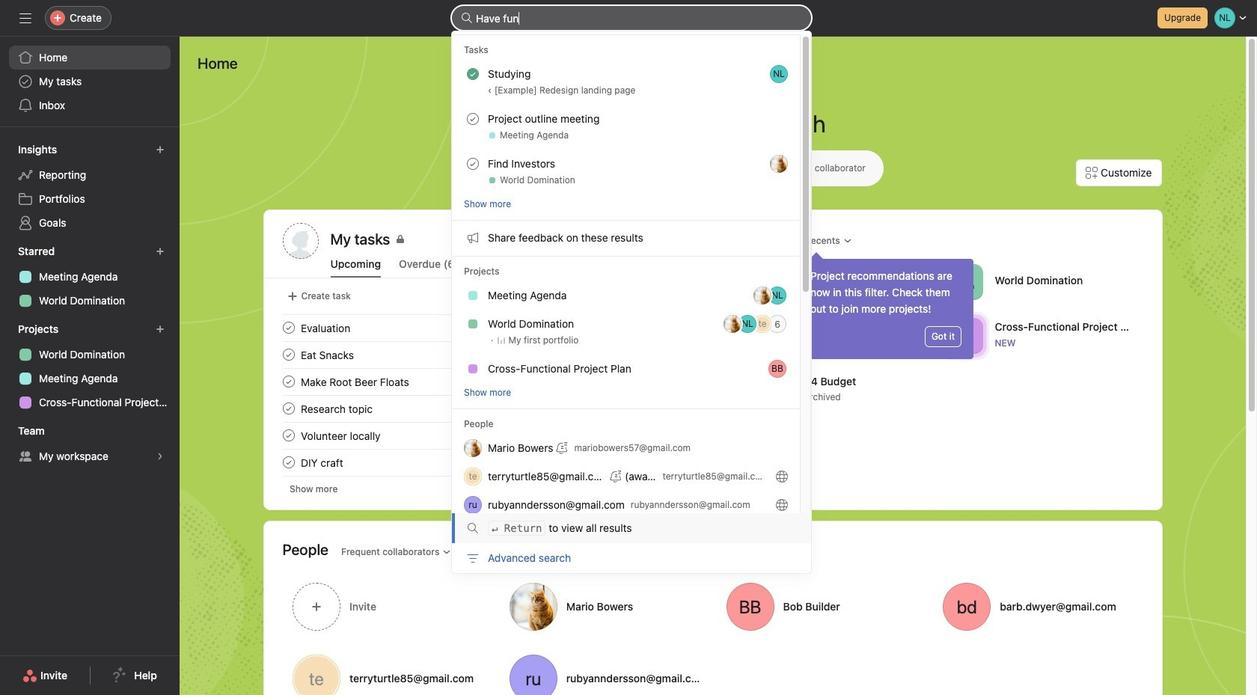 Task type: describe. For each thing, give the bounding box(es) containing it.
global element
[[0, 37, 180, 127]]

board image
[[753, 327, 771, 345]]

1 mark complete image from the top
[[280, 346, 298, 364]]

see details, my workspace image
[[156, 452, 165, 461]]

Search tasks, projects, and more text field
[[452, 6, 812, 30]]

rocket image
[[956, 273, 974, 291]]

board image
[[753, 381, 771, 399]]

add items to starred image
[[156, 247, 165, 256]]

hide sidebar image
[[19, 12, 31, 24]]

3 mark complete image from the top
[[280, 454, 298, 472]]

insights element
[[0, 136, 180, 238]]

1 mark complete checkbox from the top
[[280, 400, 298, 418]]

3 mark complete checkbox from the top
[[280, 373, 298, 391]]

mark complete image for 4th mark complete option from the bottom
[[280, 319, 298, 337]]

4 mark complete checkbox from the top
[[280, 427, 298, 445]]

starred element
[[0, 238, 180, 316]]

projects element
[[0, 316, 180, 418]]



Task type: vqa. For each thing, say whether or not it's contained in the screenshot.
Confirm downgrade. We will save your work with advanced features if you want to upgrade later. checkbox
no



Task type: locate. For each thing, give the bounding box(es) containing it.
1 vertical spatial mark complete image
[[280, 373, 298, 391]]

2 mark complete image from the top
[[280, 373, 298, 391]]

new project or portfolio image
[[156, 325, 165, 334]]

3 mark complete image from the top
[[280, 400, 298, 418]]

new insights image
[[156, 145, 165, 154]]

1 vertical spatial mark complete image
[[280, 427, 298, 445]]

1 mark complete checkbox from the top
[[280, 319, 298, 337]]

2 vertical spatial mark complete image
[[280, 454, 298, 472]]

tooltip
[[799, 255, 974, 359]]

1 vertical spatial mark complete checkbox
[[280, 454, 298, 472]]

0 vertical spatial mark complete image
[[280, 319, 298, 337]]

add profile photo image
[[283, 223, 319, 259]]

None field
[[452, 6, 812, 30]]

prominent image
[[461, 12, 473, 24]]

list item
[[738, 259, 941, 305], [265, 341, 707, 368], [265, 368, 707, 395], [265, 395, 707, 422], [265, 422, 707, 449], [265, 449, 707, 476]]

option
[[452, 514, 812, 544]]

mark complete image
[[280, 346, 298, 364], [280, 427, 298, 445], [280, 454, 298, 472]]

2 mark complete image from the top
[[280, 427, 298, 445]]

teams element
[[0, 418, 180, 472]]

2 mark complete checkbox from the top
[[280, 454, 298, 472]]

0 vertical spatial mark complete image
[[280, 346, 298, 364]]

Mark complete checkbox
[[280, 319, 298, 337], [280, 346, 298, 364], [280, 373, 298, 391], [280, 427, 298, 445]]

0 vertical spatial mark complete checkbox
[[280, 400, 298, 418]]

2 mark complete checkbox from the top
[[280, 346, 298, 364]]

mark complete image for second mark complete checkbox from the bottom of the page
[[280, 400, 298, 418]]

1 mark complete image from the top
[[280, 319, 298, 337]]

line_and_symbols image
[[956, 327, 974, 345]]

Mark complete checkbox
[[280, 400, 298, 418], [280, 454, 298, 472]]

mark complete image
[[280, 319, 298, 337], [280, 373, 298, 391], [280, 400, 298, 418]]

2 vertical spatial mark complete image
[[280, 400, 298, 418]]

mark complete image for 2nd mark complete option from the bottom
[[280, 373, 298, 391]]



